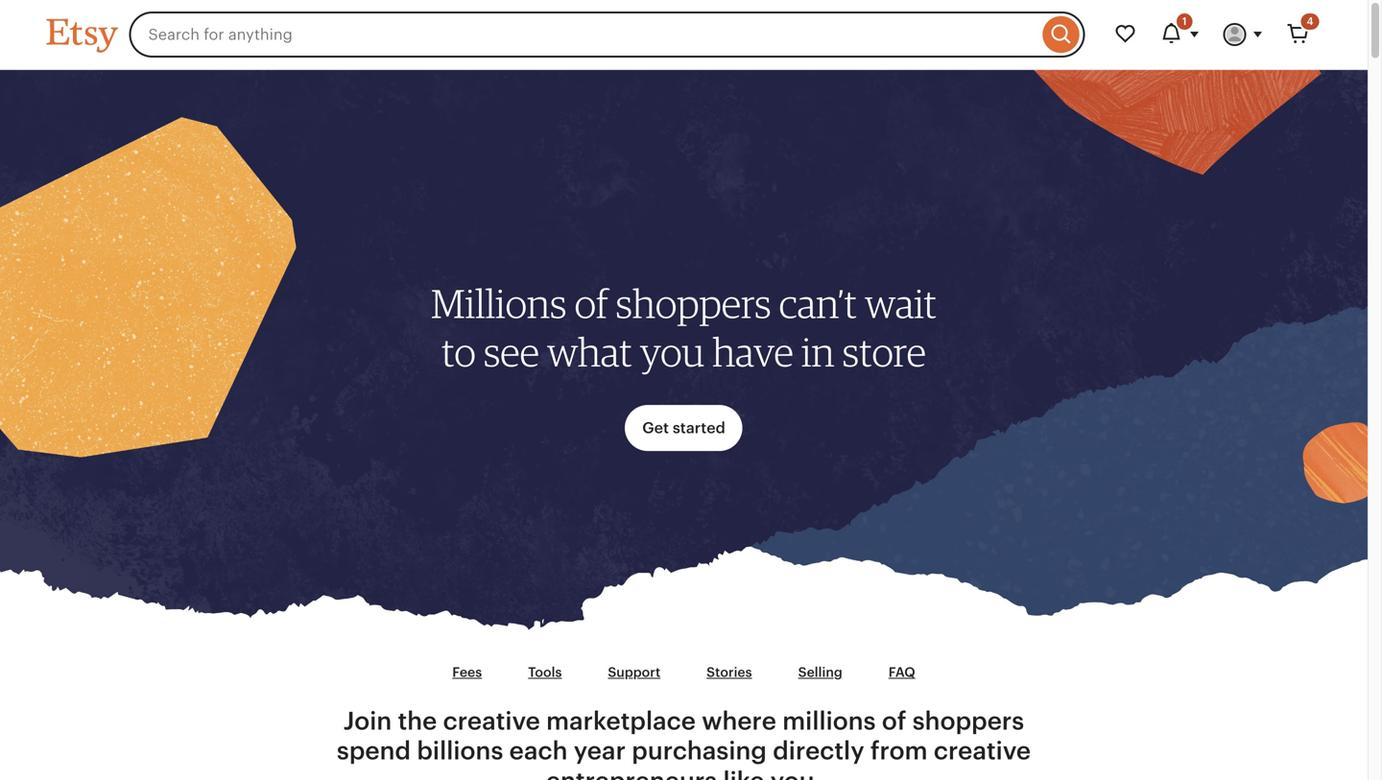 Task type: locate. For each thing, give the bounding box(es) containing it.
shoppers inside 'join the creative marketplace where millions of shoppers spend billions each year purchasing directly from creative entrepreneurs like you.'
[[913, 707, 1025, 735]]

tools
[[528, 665, 562, 680]]

0 vertical spatial shoppers
[[616, 279, 772, 327]]

of up "what"
[[575, 279, 608, 327]]

banner
[[12, 0, 1356, 69]]

creative
[[443, 707, 540, 735], [934, 737, 1031, 765]]

creative up billions
[[443, 707, 540, 735]]

1 horizontal spatial of
[[882, 707, 907, 735]]

can't
[[779, 279, 857, 327]]

0 horizontal spatial creative
[[443, 707, 540, 735]]

get
[[642, 419, 669, 437]]

selling
[[798, 665, 843, 680]]

the
[[398, 707, 437, 735]]

shoppers
[[616, 279, 772, 327], [913, 707, 1025, 735]]

1 vertical spatial shoppers
[[913, 707, 1025, 735]]

stories
[[707, 665, 752, 680]]

of up from on the bottom right of the page
[[882, 707, 907, 735]]

4 link
[[1275, 12, 1322, 58]]

banner containing 1
[[12, 0, 1356, 69]]

to
[[442, 328, 476, 376]]

support
[[608, 665, 661, 680]]

wait
[[865, 279, 937, 327]]

0 horizontal spatial shoppers
[[616, 279, 772, 327]]

1 horizontal spatial creative
[[934, 737, 1031, 765]]

tools link
[[505, 655, 585, 691]]

None search field
[[129, 12, 1085, 58]]

creative right from on the bottom right of the page
[[934, 737, 1031, 765]]

of inside 'join the creative marketplace where millions of shoppers spend billions each year purchasing directly from creative entrepreneurs like you.'
[[882, 707, 907, 735]]

of
[[575, 279, 608, 327], [882, 707, 907, 735]]

1
[[1183, 15, 1187, 27]]

0 vertical spatial of
[[575, 279, 608, 327]]

4
[[1307, 15, 1314, 27]]

1 button
[[1149, 12, 1212, 58]]

from
[[871, 737, 928, 765]]

fees
[[452, 665, 482, 680]]

see
[[484, 328, 540, 376]]

each
[[510, 737, 568, 765]]

of inside millions of shoppers can't wait to see what you have in store
[[575, 279, 608, 327]]

selling link
[[775, 655, 866, 691]]

1 vertical spatial of
[[882, 707, 907, 735]]

join the creative marketplace where millions of shoppers spend billions each year purchasing directly from creative entrepreneurs like you.
[[337, 707, 1031, 781]]

you
[[640, 328, 705, 376]]

0 horizontal spatial of
[[575, 279, 608, 327]]

shoppers up you
[[616, 279, 772, 327]]

1 vertical spatial creative
[[934, 737, 1031, 765]]

1 horizontal spatial shoppers
[[913, 707, 1025, 735]]

shoppers up from on the bottom right of the page
[[913, 707, 1025, 735]]



Task type: describe. For each thing, give the bounding box(es) containing it.
you.
[[771, 767, 822, 781]]

what
[[547, 328, 632, 376]]

entrepreneurs
[[546, 767, 717, 781]]

faq link
[[866, 655, 939, 691]]

stories link
[[684, 655, 775, 691]]

purchasing
[[632, 737, 767, 765]]

support link
[[585, 655, 684, 691]]

where
[[702, 707, 777, 735]]

millions
[[431, 279, 567, 327]]

store
[[843, 328, 926, 376]]

marketplace
[[546, 707, 696, 735]]

fees link
[[429, 655, 505, 691]]

0 vertical spatial creative
[[443, 707, 540, 735]]

billions
[[417, 737, 503, 765]]

have
[[713, 328, 794, 376]]

started
[[673, 419, 726, 437]]

faq
[[889, 665, 916, 680]]

join
[[343, 707, 392, 735]]

get started link
[[625, 405, 743, 451]]

get started
[[642, 419, 726, 437]]

millions of shoppers can't wait to see what you have in store
[[431, 279, 937, 376]]

Search for anything text field
[[129, 12, 1038, 58]]

in
[[802, 328, 835, 376]]

directly
[[773, 737, 865, 765]]

shoppers inside millions of shoppers can't wait to see what you have in store
[[616, 279, 772, 327]]

spend
[[337, 737, 411, 765]]

like
[[723, 767, 765, 781]]

millions
[[783, 707, 876, 735]]

year
[[574, 737, 626, 765]]



Task type: vqa. For each thing, say whether or not it's contained in the screenshot.
Table Linens Tablecloths
no



